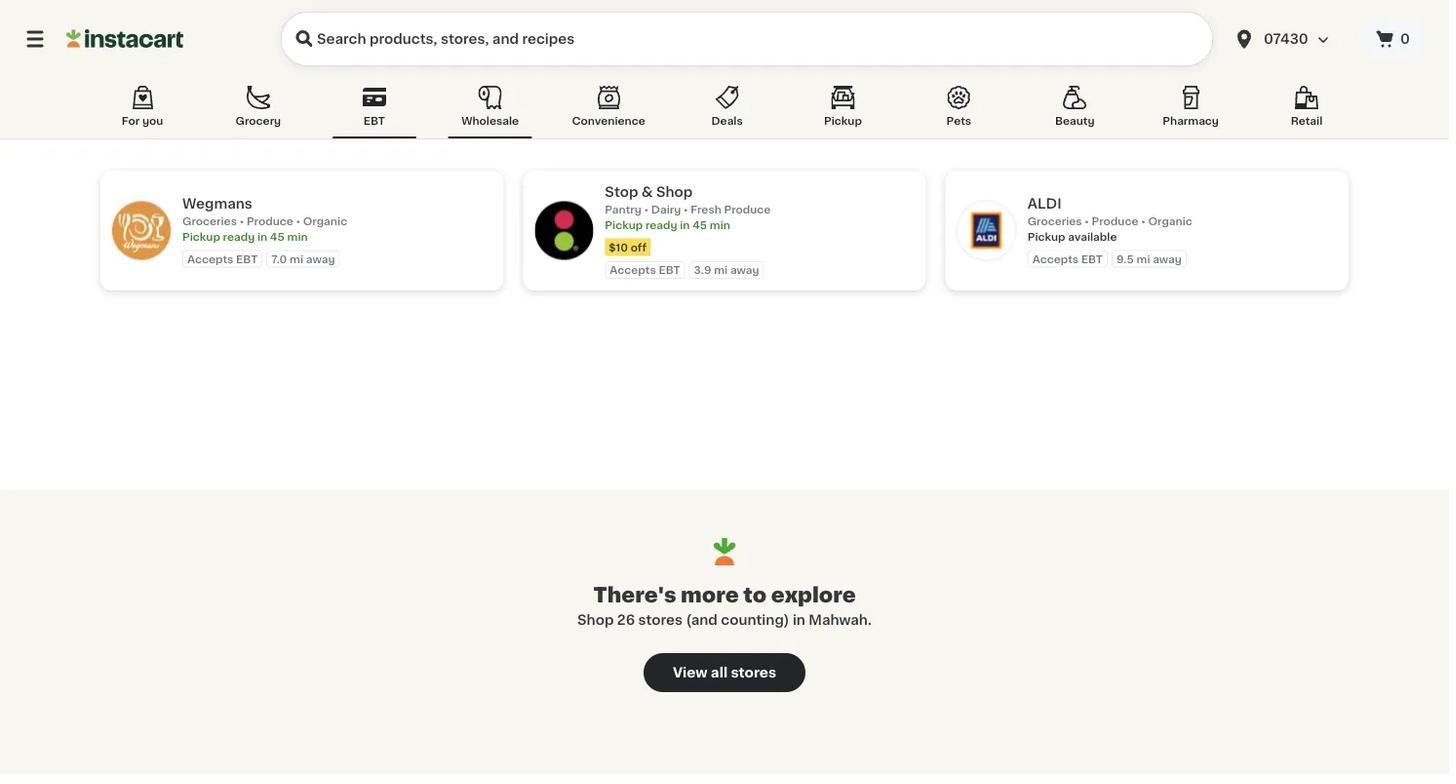 Task type: describe. For each thing, give the bounding box(es) containing it.
convenience
[[572, 116, 646, 126]]

there's
[[593, 585, 677, 605]]

ebt for 9.5 mi away
[[1082, 253, 1103, 264]]

aldi image
[[958, 201, 1016, 260]]

pets button
[[917, 82, 1001, 139]]

07430
[[1265, 32, 1309, 46]]

in inside stop & shop pantry • dairy • fresh produce pickup ready in 45 min
[[680, 220, 690, 231]]

to
[[744, 585, 767, 605]]

in inside 'there's more to explore shop 26 stores (and counting) in mahwah.'
[[793, 614, 806, 627]]

view all stores link
[[644, 654, 806, 693]]

$10 off
[[609, 242, 647, 253]]

for you button
[[100, 82, 184, 139]]

beauty
[[1056, 116, 1095, 126]]

produce inside stop & shop pantry • dairy • fresh produce pickup ready in 45 min
[[724, 204, 771, 215]]

produce for aldi
[[1092, 216, 1139, 227]]

stop & shop image
[[535, 201, 594, 260]]

• down wegmans
[[240, 216, 244, 227]]

pets
[[947, 116, 972, 126]]

9.5
[[1117, 253, 1135, 264]]

mi for aldi
[[1137, 253, 1151, 264]]

away for wegmans
[[306, 253, 335, 264]]

mi for wegmans
[[290, 253, 304, 264]]

1 horizontal spatial accepts ebt
[[610, 265, 681, 276]]

accepts for aldi
[[1033, 253, 1079, 264]]

3.9
[[694, 265, 712, 276]]

26
[[617, 614, 635, 627]]

Search field
[[281, 12, 1214, 66]]

wegmans groceries • produce • organic pickup ready in 45 min
[[182, 197, 347, 242]]

away for aldi
[[1153, 253, 1182, 264]]

aldi groceries • produce • organic pickup available
[[1028, 197, 1193, 242]]

ebt for 7.0 mi away
[[236, 253, 258, 264]]

0 button
[[1362, 20, 1426, 59]]

min inside stop & shop pantry • dairy • fresh produce pickup ready in 45 min
[[710, 220, 731, 231]]

7.0
[[271, 253, 287, 264]]

grocery button
[[216, 82, 300, 139]]

1 horizontal spatial mi
[[714, 265, 728, 276]]

9.5 mi away
[[1117, 253, 1182, 264]]

wegmans image
[[112, 201, 171, 260]]

more
[[681, 585, 739, 605]]

pickup inside wegmans groceries • produce • organic pickup ready in 45 min
[[182, 231, 220, 242]]

&
[[642, 185, 653, 199]]

stores inside 'there's more to explore shop 26 stores (and counting) in mahwah.'
[[639, 614, 683, 627]]

all
[[711, 666, 728, 680]]

pickup inside aldi groceries • produce • organic pickup available
[[1028, 231, 1066, 242]]

view all stores
[[673, 666, 777, 680]]

accepts for wegmans
[[187, 253, 234, 264]]

retail
[[1291, 116, 1323, 126]]

instacart image
[[66, 27, 183, 51]]

• up 7.0 mi away
[[296, 216, 301, 227]]

wegmans
[[182, 197, 253, 211]]

shop categories tab list
[[100, 82, 1349, 139]]

min inside wegmans groceries • produce • organic pickup ready in 45 min
[[287, 231, 308, 242]]

ebt inside button
[[364, 116, 385, 126]]

groceries for aldi
[[1028, 216, 1083, 227]]

view all stores button
[[644, 654, 806, 693]]

view
[[673, 666, 708, 680]]

pantry
[[605, 204, 642, 215]]

45 inside wegmans groceries • produce • organic pickup ready in 45 min
[[270, 231, 285, 242]]

ebt for 3.9 mi away
[[659, 265, 681, 276]]

7.0 mi away
[[271, 253, 335, 264]]

pharmacy button
[[1149, 82, 1233, 139]]

beauty button
[[1033, 82, 1117, 139]]

there's more to explore shop 26 stores (and counting) in mahwah.
[[578, 585, 872, 627]]

groceries for wegmans
[[182, 216, 237, 227]]

shop inside stop & shop pantry • dairy • fresh produce pickup ready in 45 min
[[657, 185, 693, 199]]

1 horizontal spatial away
[[731, 265, 760, 276]]

wholesale button
[[448, 82, 532, 139]]

stop
[[605, 185, 639, 199]]

explore
[[772, 585, 856, 605]]

produce for wegmans
[[247, 216, 293, 227]]



Task type: locate. For each thing, give the bounding box(es) containing it.
groceries inside wegmans groceries • produce • organic pickup ready in 45 min
[[182, 216, 237, 227]]

1 horizontal spatial shop
[[657, 185, 693, 199]]

ready down dairy
[[646, 220, 678, 231]]

mi right "9.5"
[[1137, 253, 1151, 264]]

(and
[[686, 614, 718, 627]]

away right 7.0
[[306, 253, 335, 264]]

0 horizontal spatial accepts ebt
[[187, 253, 258, 264]]

accepts ebt down wegmans
[[187, 253, 258, 264]]

fresh
[[691, 204, 722, 215]]

organic
[[303, 216, 347, 227], [1149, 216, 1193, 227]]

1 horizontal spatial 45
[[693, 220, 708, 231]]

min up 7.0 mi away
[[287, 231, 308, 242]]

produce inside wegmans groceries • produce • organic pickup ready in 45 min
[[247, 216, 293, 227]]

1 horizontal spatial accepts
[[610, 265, 656, 276]]

1 groceries from the left
[[182, 216, 237, 227]]

1 vertical spatial in
[[258, 231, 267, 242]]

deals button
[[686, 82, 769, 139]]

accepts ebt for aldi
[[1033, 253, 1103, 264]]

0 horizontal spatial groceries
[[182, 216, 237, 227]]

07430 button
[[1222, 12, 1362, 66], [1233, 12, 1350, 66]]

min
[[710, 220, 731, 231], [287, 231, 308, 242]]

0 horizontal spatial produce
[[247, 216, 293, 227]]

1 horizontal spatial groceries
[[1028, 216, 1083, 227]]

available
[[1069, 231, 1118, 242]]

2 horizontal spatial away
[[1153, 253, 1182, 264]]

1 vertical spatial min
[[287, 231, 308, 242]]

0 horizontal spatial mi
[[290, 253, 304, 264]]

accepts down '$10 off' at the top
[[610, 265, 656, 276]]

aldi
[[1028, 197, 1062, 211]]

shop up dairy
[[657, 185, 693, 199]]

produce
[[724, 204, 771, 215], [247, 216, 293, 227], [1092, 216, 1139, 227]]

pickup button
[[802, 82, 885, 139]]

ready down wegmans
[[223, 231, 255, 242]]

pickup inside button
[[824, 116, 862, 126]]

groceries inside aldi groceries • produce • organic pickup available
[[1028, 216, 1083, 227]]

shop left 26
[[578, 614, 614, 627]]

mi right 3.9
[[714, 265, 728, 276]]

0 horizontal spatial organic
[[303, 216, 347, 227]]

0 horizontal spatial away
[[306, 253, 335, 264]]

1 07430 button from the left
[[1222, 12, 1362, 66]]

2 vertical spatial in
[[793, 614, 806, 627]]

in
[[680, 220, 690, 231], [258, 231, 267, 242], [793, 614, 806, 627]]

produce up available at right
[[1092, 216, 1139, 227]]

stores inside button
[[731, 666, 777, 680]]

accepts ebt down available at right
[[1033, 253, 1103, 264]]

shop
[[657, 185, 693, 199], [578, 614, 614, 627]]

None search field
[[281, 12, 1214, 66]]

produce inside aldi groceries • produce • organic pickup available
[[1092, 216, 1139, 227]]

0 horizontal spatial min
[[287, 231, 308, 242]]

shop inside 'there's more to explore shop 26 stores (and counting) in mahwah.'
[[578, 614, 614, 627]]

organic for wegmans
[[303, 216, 347, 227]]

mi
[[290, 253, 304, 264], [1137, 253, 1151, 264], [714, 265, 728, 276]]

0 vertical spatial stores
[[639, 614, 683, 627]]

accepts down wegmans
[[187, 253, 234, 264]]

stores
[[639, 614, 683, 627], [731, 666, 777, 680]]

accepts ebt down off at the left top of page
[[610, 265, 681, 276]]

0 vertical spatial 45
[[693, 220, 708, 231]]

0 horizontal spatial shop
[[578, 614, 614, 627]]

• up available at right
[[1085, 216, 1090, 227]]

0 horizontal spatial 45
[[270, 231, 285, 242]]

0 vertical spatial ready
[[646, 220, 678, 231]]

for
[[122, 116, 140, 126]]

• down &
[[644, 204, 649, 215]]

you
[[142, 116, 163, 126]]

2 07430 button from the left
[[1233, 12, 1350, 66]]

1 vertical spatial 45
[[270, 231, 285, 242]]

produce up 7.0
[[247, 216, 293, 227]]

accepts ebt for wegmans
[[187, 253, 258, 264]]

1 vertical spatial shop
[[578, 614, 614, 627]]

2 horizontal spatial in
[[793, 614, 806, 627]]

stop & shop pantry • dairy • fresh produce pickup ready in 45 min
[[605, 185, 771, 231]]

convenience button
[[564, 82, 653, 139]]

stores right 26
[[639, 614, 683, 627]]

1 horizontal spatial ready
[[646, 220, 678, 231]]

away
[[306, 253, 335, 264], [1153, 253, 1182, 264], [731, 265, 760, 276]]

3.9 mi away
[[694, 265, 760, 276]]

• right dairy
[[684, 204, 688, 215]]

deals
[[712, 116, 743, 126]]

1 horizontal spatial produce
[[724, 204, 771, 215]]

45 up 7.0
[[270, 231, 285, 242]]

in inside wegmans groceries • produce • organic pickup ready in 45 min
[[258, 231, 267, 242]]

0 vertical spatial in
[[680, 220, 690, 231]]

min down fresh at the top of page
[[710, 220, 731, 231]]

1 horizontal spatial min
[[710, 220, 731, 231]]

0 horizontal spatial in
[[258, 231, 267, 242]]

away right 3.9
[[731, 265, 760, 276]]

2 horizontal spatial accepts ebt
[[1033, 253, 1103, 264]]

ready inside stop & shop pantry • dairy • fresh produce pickup ready in 45 min
[[646, 220, 678, 231]]

1 vertical spatial ready
[[223, 231, 255, 242]]

mahwah.
[[809, 614, 872, 627]]

retail button
[[1265, 82, 1349, 139]]

2 organic from the left
[[1149, 216, 1193, 227]]

groceries
[[182, 216, 237, 227], [1028, 216, 1083, 227]]

0 horizontal spatial accepts
[[187, 253, 234, 264]]

pickup inside stop & shop pantry • dairy • fresh produce pickup ready in 45 min
[[605, 220, 643, 231]]

accepts ebt
[[187, 253, 258, 264], [1033, 253, 1103, 264], [610, 265, 681, 276]]

1 organic from the left
[[303, 216, 347, 227]]

organic inside wegmans groceries • produce • organic pickup ready in 45 min
[[303, 216, 347, 227]]

ready inside wegmans groceries • produce • organic pickup ready in 45 min
[[223, 231, 255, 242]]

1 vertical spatial stores
[[731, 666, 777, 680]]

counting)
[[721, 614, 790, 627]]

groceries down aldi
[[1028, 216, 1083, 227]]

45 inside stop & shop pantry • dairy • fresh produce pickup ready in 45 min
[[693, 220, 708, 231]]

for you
[[122, 116, 163, 126]]

accepts down available at right
[[1033, 253, 1079, 264]]

organic up 9.5 mi away on the right
[[1149, 216, 1193, 227]]

2 horizontal spatial accepts
[[1033, 253, 1079, 264]]

away right "9.5"
[[1153, 253, 1182, 264]]

off
[[631, 242, 647, 253]]

accepts
[[187, 253, 234, 264], [1033, 253, 1079, 264], [610, 265, 656, 276]]

0 vertical spatial min
[[710, 220, 731, 231]]

45
[[693, 220, 708, 231], [270, 231, 285, 242]]

1 horizontal spatial organic
[[1149, 216, 1193, 227]]

groceries down wegmans
[[182, 216, 237, 227]]

1 horizontal spatial in
[[680, 220, 690, 231]]

0 horizontal spatial stores
[[639, 614, 683, 627]]

grocery
[[236, 116, 281, 126]]

organic for aldi
[[1149, 216, 1193, 227]]

produce right fresh at the top of page
[[724, 204, 771, 215]]

•
[[644, 204, 649, 215], [684, 204, 688, 215], [240, 216, 244, 227], [296, 216, 301, 227], [1085, 216, 1090, 227], [1142, 216, 1146, 227]]

2 horizontal spatial mi
[[1137, 253, 1151, 264]]

dairy
[[652, 204, 681, 215]]

pickup
[[824, 116, 862, 126], [605, 220, 643, 231], [182, 231, 220, 242], [1028, 231, 1066, 242]]

pharmacy
[[1163, 116, 1220, 126]]

ebt button
[[332, 82, 416, 139]]

organic up 7.0 mi away
[[303, 216, 347, 227]]

stores right all
[[731, 666, 777, 680]]

45 down fresh at the top of page
[[693, 220, 708, 231]]

1 horizontal spatial stores
[[731, 666, 777, 680]]

0 vertical spatial shop
[[657, 185, 693, 199]]

mi right 7.0
[[290, 253, 304, 264]]

2 horizontal spatial produce
[[1092, 216, 1139, 227]]

0 horizontal spatial ready
[[223, 231, 255, 242]]

organic inside aldi groceries • produce • organic pickup available
[[1149, 216, 1193, 227]]

$10
[[609, 242, 628, 253]]

0
[[1401, 32, 1411, 46]]

ready
[[646, 220, 678, 231], [223, 231, 255, 242]]

ebt
[[364, 116, 385, 126], [236, 253, 258, 264], [1082, 253, 1103, 264], [659, 265, 681, 276]]

wholesale
[[462, 116, 519, 126]]

• up 9.5 mi away on the right
[[1142, 216, 1146, 227]]

2 groceries from the left
[[1028, 216, 1083, 227]]



Task type: vqa. For each thing, say whether or not it's contained in the screenshot.
amount
no



